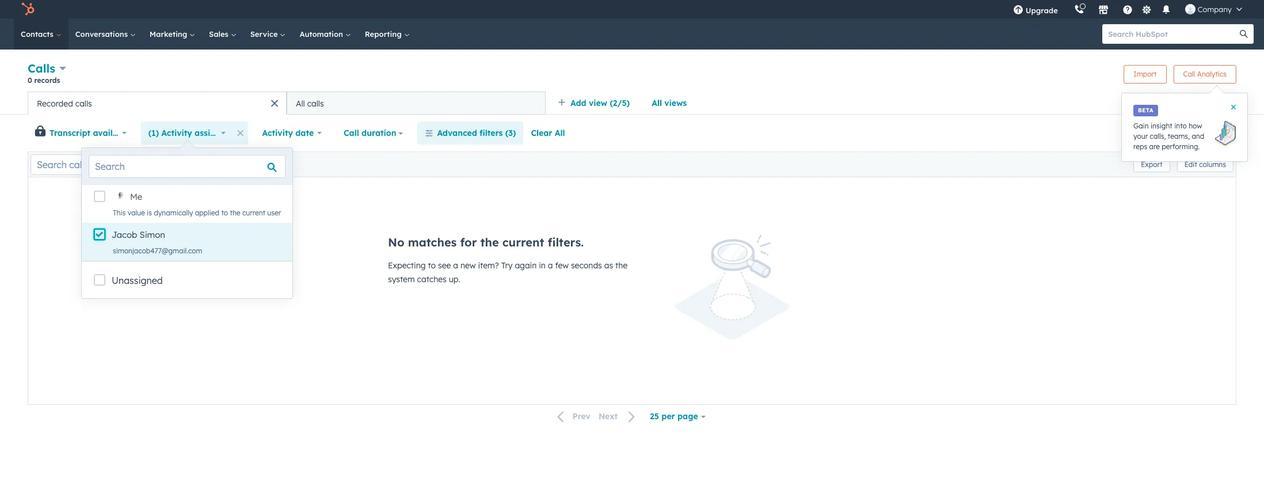 Task type: describe. For each thing, give the bounding box(es) containing it.
settings link
[[1140, 3, 1155, 15]]

contacts link
[[14, 18, 68, 50]]

help button
[[1118, 0, 1138, 18]]

duration
[[362, 128, 396, 138]]

as
[[605, 260, 613, 271]]

notifications button
[[1157, 0, 1176, 18]]

all views link
[[645, 92, 695, 115]]

advanced filters (3)
[[437, 128, 516, 138]]

0
[[28, 76, 32, 85]]

all for all views
[[652, 98, 662, 108]]

value
[[128, 208, 145, 217]]

calling icon image
[[1075, 5, 1085, 15]]

upgrade image
[[1013, 5, 1024, 16]]

import button
[[1124, 65, 1167, 83]]

catches
[[417, 274, 447, 285]]

25 per page
[[650, 411, 698, 422]]

Search search field
[[89, 155, 286, 178]]

records
[[34, 76, 60, 85]]

hubspot link
[[14, 2, 43, 16]]

1 vertical spatial current
[[503, 235, 544, 249]]

system
[[388, 274, 415, 285]]

settings image
[[1142, 5, 1153, 15]]

item?
[[478, 260, 499, 271]]

how
[[1189, 122, 1203, 130]]

dynamically
[[154, 208, 193, 217]]

menu containing company
[[1005, 0, 1251, 18]]

is
[[147, 208, 152, 217]]

expecting to see a new item? try again in a few seconds as the system catches up.
[[388, 260, 628, 285]]

next button
[[595, 409, 643, 424]]

call analytics link
[[1174, 65, 1237, 83]]

new
[[461, 260, 476, 271]]

available
[[93, 128, 130, 138]]

calls banner
[[28, 60, 1237, 92]]

clear all
[[531, 128, 565, 138]]

seconds
[[571, 260, 602, 271]]

all inside button
[[555, 128, 565, 138]]

activity inside dropdown button
[[161, 128, 192, 138]]

advanced
[[437, 128, 477, 138]]

sales
[[209, 29, 231, 39]]

(1) activity assigned to
[[148, 128, 241, 138]]

reporting link
[[358, 18, 417, 50]]

filters
[[480, 128, 503, 138]]

gain
[[1134, 122, 1149, 130]]

into
[[1175, 122, 1187, 130]]

columns
[[1200, 160, 1227, 168]]

Search HubSpot search field
[[1103, 24, 1244, 44]]

hubspot image
[[21, 2, 35, 16]]

activity date button
[[255, 122, 329, 145]]

your
[[1134, 132, 1149, 141]]

gain insight into how your calls, teams, and reps are performing.
[[1134, 122, 1205, 151]]

company
[[1198, 5, 1232, 14]]

activity inside popup button
[[262, 128, 293, 138]]

clear all button
[[524, 122, 573, 145]]

25
[[650, 411, 659, 422]]

next
[[599, 411, 618, 422]]

Search call name or notes search field
[[31, 154, 170, 175]]

1 a from the left
[[453, 260, 458, 271]]

jacob
[[112, 229, 137, 240]]

add view (2/5) button
[[551, 92, 645, 115]]

0 horizontal spatial the
[[230, 208, 240, 217]]

upgrade
[[1026, 6, 1058, 15]]

conversations
[[75, 29, 130, 39]]

add
[[571, 98, 587, 108]]

jacob simon image
[[1186, 4, 1196, 14]]

close image
[[1232, 105, 1236, 109]]

advanced filters (3) button
[[418, 122, 524, 145]]

automation link
[[293, 18, 358, 50]]

reps
[[1134, 142, 1148, 151]]

service link
[[243, 18, 293, 50]]

the inside expecting to see a new item? try again in a few seconds as the system catches up.
[[616, 260, 628, 271]]

user
[[267, 208, 281, 217]]

beta
[[1139, 107, 1154, 114]]

recorded calls button
[[28, 92, 287, 115]]

unassigned
[[112, 275, 163, 286]]

calls
[[28, 61, 55, 75]]

25 per page button
[[643, 405, 714, 428]]

this
[[113, 208, 126, 217]]

date
[[296, 128, 314, 138]]

prev
[[573, 411, 591, 422]]

calls button
[[28, 60, 66, 77]]

(3)
[[506, 128, 516, 138]]

are
[[1150, 142, 1160, 151]]

export
[[1142, 160, 1163, 168]]

few
[[555, 260, 569, 271]]

matches
[[408, 235, 457, 249]]

0 horizontal spatial to
[[221, 208, 228, 217]]

marketing link
[[143, 18, 202, 50]]

simon
[[140, 229, 165, 240]]



Task type: locate. For each thing, give the bounding box(es) containing it.
clear
[[531, 128, 553, 138]]

up.
[[449, 274, 461, 285]]

1 vertical spatial the
[[481, 235, 499, 249]]

all left views
[[652, 98, 662, 108]]

add view (2/5)
[[571, 98, 630, 108]]

view
[[589, 98, 608, 108]]

performing.
[[1162, 142, 1200, 151]]

1 horizontal spatial to
[[233, 128, 241, 138]]

the right 'applied'
[[230, 208, 240, 217]]

all views
[[652, 98, 687, 108]]

marketplaces button
[[1092, 0, 1116, 18]]

analytics
[[1198, 69, 1227, 78]]

1 horizontal spatial calls
[[307, 98, 324, 109]]

the right as
[[616, 260, 628, 271]]

activity right (1)
[[161, 128, 192, 138]]

call left the duration at the left top of page
[[344, 128, 359, 138]]

0 vertical spatial call
[[1184, 69, 1196, 78]]

2 a from the left
[[548, 260, 553, 271]]

again
[[515, 260, 537, 271]]

list box containing me
[[82, 185, 293, 261]]

activity
[[161, 128, 192, 138], [262, 128, 293, 138]]

1 vertical spatial call
[[344, 128, 359, 138]]

try
[[502, 260, 513, 271]]

0 vertical spatial current
[[242, 208, 266, 217]]

0 vertical spatial to
[[233, 128, 241, 138]]

1 horizontal spatial current
[[503, 235, 544, 249]]

search button
[[1235, 24, 1254, 44]]

contacts
[[21, 29, 56, 39]]

1 horizontal spatial the
[[481, 235, 499, 249]]

assigned
[[195, 128, 231, 138]]

(2/5)
[[610, 98, 630, 108]]

2 calls from the left
[[307, 98, 324, 109]]

marketing
[[150, 29, 190, 39]]

page
[[678, 411, 698, 422]]

views
[[665, 98, 687, 108]]

menu item
[[1066, 0, 1069, 18]]

expecting
[[388, 260, 426, 271]]

service
[[250, 29, 280, 39]]

automation
[[300, 29, 345, 39]]

calls
[[75, 98, 92, 109], [307, 98, 324, 109]]

1 calls from the left
[[75, 98, 92, 109]]

help image
[[1123, 5, 1133, 16]]

reporting
[[365, 29, 404, 39]]

0 horizontal spatial all
[[296, 98, 305, 109]]

applied
[[195, 208, 219, 217]]

2 activity from the left
[[262, 128, 293, 138]]

2 vertical spatial the
[[616, 260, 628, 271]]

0 vertical spatial the
[[230, 208, 240, 217]]

list box
[[82, 185, 293, 261]]

1 horizontal spatial activity
[[262, 128, 293, 138]]

all up date
[[296, 98, 305, 109]]

and
[[1192, 132, 1205, 141]]

in
[[539, 260, 546, 271]]

to right assigned
[[233, 128, 241, 138]]

to right 'applied'
[[221, 208, 228, 217]]

edit columns
[[1185, 160, 1227, 168]]

see
[[438, 260, 451, 271]]

notifications image
[[1161, 5, 1172, 16]]

0 horizontal spatial activity
[[161, 128, 192, 138]]

1 activity from the left
[[161, 128, 192, 138]]

call inside 'link'
[[1184, 69, 1196, 78]]

call duration
[[344, 128, 396, 138]]

transcript
[[50, 128, 90, 138]]

simonjacob477@gmail.com
[[113, 246, 202, 255]]

per
[[662, 411, 675, 422]]

call for call duration
[[344, 128, 359, 138]]

0 horizontal spatial call
[[344, 128, 359, 138]]

me
[[130, 191, 142, 202]]

2 vertical spatial to
[[428, 260, 436, 271]]

company button
[[1179, 0, 1250, 18]]

a
[[453, 260, 458, 271], [548, 260, 553, 271]]

to inside expecting to see a new item? try again in a few seconds as the system catches up.
[[428, 260, 436, 271]]

0 horizontal spatial current
[[242, 208, 266, 217]]

all calls button
[[287, 92, 546, 115]]

0 horizontal spatial calls
[[75, 98, 92, 109]]

call analytics
[[1184, 69, 1227, 78]]

prev button
[[551, 409, 595, 424]]

to
[[233, 128, 241, 138], [221, 208, 228, 217], [428, 260, 436, 271]]

marketplaces image
[[1099, 5, 1109, 16]]

1 horizontal spatial a
[[548, 260, 553, 271]]

calling icon button
[[1070, 2, 1089, 17]]

transcript available
[[50, 128, 130, 138]]

call
[[1184, 69, 1196, 78], [344, 128, 359, 138]]

2 horizontal spatial all
[[652, 98, 662, 108]]

1 horizontal spatial call
[[1184, 69, 1196, 78]]

a right in
[[548, 260, 553, 271]]

edit
[[1185, 160, 1198, 168]]

all right clear
[[555, 128, 565, 138]]

calls for all calls
[[307, 98, 324, 109]]

calls inside "button"
[[75, 98, 92, 109]]

conversations link
[[68, 18, 143, 50]]

all calls
[[296, 98, 324, 109]]

calls right recorded
[[75, 98, 92, 109]]

recorded
[[37, 98, 73, 109]]

to inside dropdown button
[[233, 128, 241, 138]]

1 horizontal spatial all
[[555, 128, 565, 138]]

no matches for the current filters.
[[388, 235, 584, 249]]

activity date
[[262, 128, 314, 138]]

no
[[388, 235, 405, 249]]

menu
[[1005, 0, 1251, 18]]

1 vertical spatial to
[[221, 208, 228, 217]]

pagination navigation
[[551, 409, 643, 424]]

transcript available button
[[47, 122, 134, 145]]

sales link
[[202, 18, 243, 50]]

(1) activity assigned to button
[[141, 122, 241, 145]]

a right "see"
[[453, 260, 458, 271]]

activity left date
[[262, 128, 293, 138]]

calls for recorded calls
[[75, 98, 92, 109]]

call left analytics
[[1184, 69, 1196, 78]]

to left "see"
[[428, 260, 436, 271]]

current left user
[[242, 208, 266, 217]]

2 horizontal spatial to
[[428, 260, 436, 271]]

call duration button
[[336, 122, 411, 145]]

call for call analytics
[[1184, 69, 1196, 78]]

0 records
[[28, 76, 60, 85]]

import
[[1134, 69, 1157, 78]]

all inside button
[[296, 98, 305, 109]]

filters.
[[548, 235, 584, 249]]

calls up date
[[307, 98, 324, 109]]

all for all calls
[[296, 98, 305, 109]]

current up again
[[503, 235, 544, 249]]

0 horizontal spatial a
[[453, 260, 458, 271]]

current
[[242, 208, 266, 217], [503, 235, 544, 249]]

call inside button
[[344, 128, 359, 138]]

recorded calls
[[37, 98, 92, 109]]

search image
[[1241, 30, 1249, 38]]

export button
[[1134, 157, 1171, 172]]

calls inside button
[[307, 98, 324, 109]]

2 horizontal spatial the
[[616, 260, 628, 271]]

edit columns button
[[1178, 157, 1234, 172]]

the right 'for'
[[481, 235, 499, 249]]



Task type: vqa. For each thing, say whether or not it's contained in the screenshot.
2nd calls from right
yes



